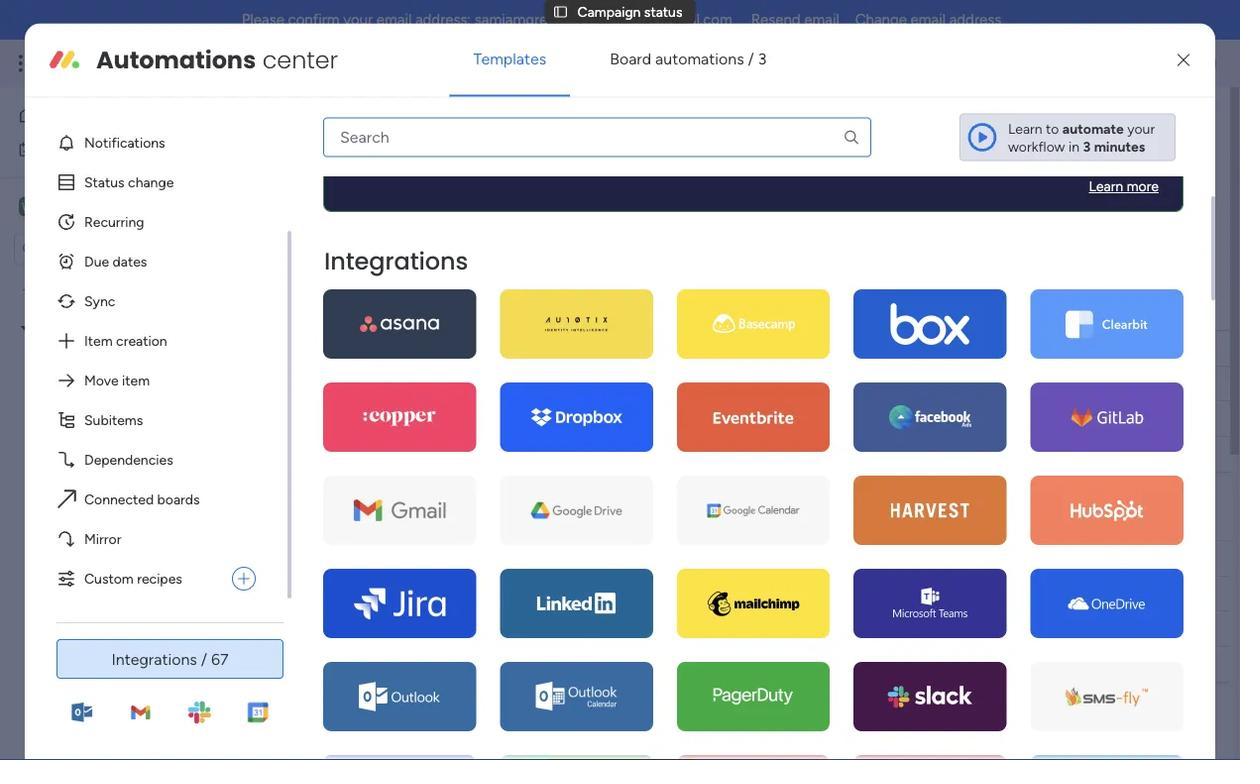Task type: vqa. For each thing, say whether or not it's contained in the screenshot.
is at the left
no



Task type: locate. For each thing, give the bounding box(es) containing it.
add view image
[[738, 183, 746, 198]]

2 horizontal spatial email
[[911, 11, 946, 29]]

1 vertical spatial 3
[[1084, 138, 1091, 155]]

3 inside button
[[759, 50, 767, 69]]

item right new
[[341, 235, 369, 251]]

address
[[950, 11, 1002, 29]]

monday work management
[[88, 52, 308, 74]]

custom
[[84, 571, 134, 588]]

green eggs and ham
[[47, 286, 178, 303]]

1 vertical spatial work
[[66, 141, 96, 158]]

0 horizontal spatial workflow
[[809, 146, 866, 163]]

1 goal from the top
[[1115, 340, 1144, 357]]

/ for integrations / 67
[[201, 650, 207, 669]]

campaign owner for second campaign owner field
[[621, 551, 726, 567]]

campaign status
[[578, 3, 683, 20], [302, 106, 510, 139]]

1 vertical spatial campaign owner
[[621, 551, 726, 567]]

Search in workspace field
[[42, 238, 166, 261]]

goal
[[1115, 340, 1144, 357], [1115, 551, 1144, 567]]

0 vertical spatial campaign owner field
[[616, 338, 731, 360]]

and right run,
[[604, 146, 627, 163]]

Sent field
[[336, 718, 387, 744]]

1 vertical spatial goal field
[[1111, 548, 1149, 570]]

0 vertical spatial audience field
[[924, 338, 993, 360]]

2 email from the left
[[805, 11, 840, 29]]

:)
[[816, 298, 829, 323]]

your inside your workflow in
[[1128, 120, 1156, 137]]

main
[[331, 182, 361, 199]]

workspace image
[[19, 196, 39, 218], [22, 196, 36, 218]]

2 vertical spatial 3
[[1128, 182, 1136, 199]]

/ left more
[[1119, 182, 1125, 199]]

calendar button
[[535, 175, 620, 206]]

due dates
[[84, 254, 147, 271]]

dates
[[113, 254, 147, 271]]

most
[[616, 298, 663, 323]]

0 vertical spatial you
[[425, 146, 448, 163]]

➡️
[[644, 376, 658, 393]]

integrations for integrations
[[324, 245, 468, 278]]

help right tips
[[442, 298, 482, 323]]

see more
[[905, 145, 964, 162]]

you for and
[[425, 146, 448, 163]]

1 horizontal spatial workflow
[[1009, 138, 1066, 155]]

account
[[793, 340, 846, 357], [793, 551, 846, 567]]

3
[[759, 50, 767, 69], [1084, 138, 1091, 155], [1128, 182, 1136, 199]]

1 owner from the top
[[688, 340, 726, 357]]

Account field
[[788, 338, 851, 360], [788, 548, 851, 570]]

1 vertical spatial account field
[[788, 548, 851, 570]]

2 campaign owner from the top
[[621, 551, 726, 567]]

work
[[160, 52, 196, 74], [66, 141, 96, 158]]

list box containing green eggs and ham
[[0, 274, 253, 680]]

integrations left 67
[[112, 650, 197, 669]]

add you own campaign
[[375, 586, 521, 603]]

tips
[[381, 298, 415, 323]]

option
[[0, 277, 253, 281]]

0 vertical spatial help
[[395, 146, 422, 163]]

item
[[122, 373, 150, 390]]

0 vertical spatial goal field
[[1111, 338, 1149, 360]]

resend email
[[752, 11, 840, 29]]

in left one
[[869, 146, 880, 163]]

your up minutes
[[1128, 120, 1156, 137]]

1 vertical spatial campaign owner field
[[616, 548, 731, 570]]

1 vertical spatial campaign status
[[302, 106, 510, 139]]

dependencies
[[84, 452, 173, 469]]

email right change
[[911, 11, 946, 29]]

please
[[242, 11, 285, 29]]

owner for second campaign owner field
[[688, 551, 726, 567]]

plan,
[[544, 146, 573, 163]]

move
[[84, 373, 119, 390]]

learn for learn more
[[1090, 178, 1124, 195]]

status
[[84, 174, 125, 191], [635, 182, 675, 199]]

0 horizontal spatial work
[[66, 141, 96, 158]]

connected boards option
[[41, 480, 272, 520]]

1 email from the left
[[377, 11, 412, 29]]

0 vertical spatial status
[[645, 3, 683, 20]]

one
[[884, 146, 907, 163]]

help
[[395, 146, 422, 163], [442, 298, 482, 323]]

1
[[1147, 115, 1153, 131]]

0 vertical spatial account field
[[788, 338, 851, 360]]

help right will
[[395, 146, 422, 163]]

your right track
[[665, 146, 692, 163]]

3 down automate
[[1084, 138, 1091, 155]]

you inside field
[[487, 298, 521, 323]]

automations  center image
[[49, 44, 80, 76]]

1 vertical spatial status
[[436, 106, 510, 139]]

item creation option
[[41, 322, 272, 361]]

0 vertical spatial integrations
[[324, 245, 468, 278]]

learn up autopilot image
[[1009, 120, 1043, 137]]

campaign owner for 2nd campaign owner field from the bottom of the page
[[621, 340, 726, 357]]

email left address: on the top of page
[[377, 11, 412, 29]]

of
[[668, 298, 685, 323]]

item inside item creation option
[[84, 333, 113, 350]]

confirm
[[288, 11, 340, 29]]

1 horizontal spatial status
[[645, 3, 683, 20]]

Search for a column type search field
[[323, 118, 872, 157]]

audience
[[929, 340, 988, 357], [929, 551, 988, 567]]

status inside status chart button
[[635, 182, 675, 199]]

status for status chart
[[635, 182, 675, 199]]

/ inside button
[[201, 650, 207, 669]]

0 horizontal spatial learn
[[1009, 120, 1043, 137]]

1 horizontal spatial learn
[[1090, 178, 1124, 195]]

run,
[[577, 146, 600, 163]]

/ down "resend"
[[748, 50, 755, 69]]

there!
[[392, 376, 429, 393]]

2 owner from the top
[[688, 551, 726, 567]]

1 campaign owner from the top
[[621, 340, 726, 357]]

list box
[[41, 114, 292, 599], [0, 274, 253, 680]]

make
[[525, 298, 577, 323]]

3 down minutes
[[1128, 182, 1136, 199]]

0 vertical spatial audience
[[929, 340, 988, 357]]

/ inside button
[[748, 50, 755, 69]]

/ left 1
[[1138, 115, 1144, 131]]

you left make
[[487, 298, 521, 323]]

integrations inside button
[[112, 650, 197, 669]]

start
[[612, 376, 640, 393]]

my
[[44, 141, 63, 158]]

board
[[610, 50, 652, 69]]

in
[[1069, 138, 1080, 155], [869, 146, 880, 163]]

email right "resend"
[[805, 11, 840, 29]]

1 vertical spatial audience field
[[924, 548, 993, 570]]

0 vertical spatial 3
[[759, 50, 767, 69]]

1 vertical spatial you
[[487, 298, 521, 323]]

workflow inside your workflow in
[[1009, 138, 1066, 155]]

1 vertical spatial account
[[793, 551, 846, 567]]

subitems option
[[41, 401, 272, 441]]

work right monday
[[160, 52, 196, 74]]

Goal field
[[1111, 338, 1149, 360], [1111, 548, 1149, 570]]

workflow up dapulse integrations icon
[[809, 146, 866, 163]]

None search field
[[323, 118, 872, 157]]

sam's
[[46, 197, 88, 216]]

help for to
[[442, 298, 482, 323]]

1 vertical spatial help
[[442, 298, 482, 323]]

help inside few tips to help you make the most of this template :) field
[[442, 298, 482, 323]]

Campaign owner field
[[616, 338, 731, 360], [616, 548, 731, 570]]

Audience field
[[924, 338, 993, 360], [924, 548, 993, 570]]

1 horizontal spatial work
[[160, 52, 196, 74]]

to right tips
[[419, 298, 438, 323]]

status up team
[[436, 106, 510, 139]]

3 down "resend"
[[759, 50, 767, 69]]

/ left 67
[[201, 650, 207, 669]]

email marketing
[[36, 320, 135, 337]]

2 vertical spatial you
[[404, 586, 427, 603]]

workflow down learn to automate
[[1009, 138, 1066, 155]]

status down track
[[635, 182, 675, 199]]

item down sync at the top left of page
[[84, 333, 113, 350]]

0 vertical spatial owner
[[688, 340, 726, 357]]

home image
[[18, 105, 38, 125]]

item up add you own campaign
[[455, 550, 483, 567]]

1 vertical spatial goal
[[1115, 551, 1144, 567]]

1 horizontal spatial campaign status
[[578, 3, 683, 20]]

0 horizontal spatial status
[[436, 106, 510, 139]]

1 vertical spatial owner
[[688, 551, 726, 567]]

green
[[47, 286, 85, 303]]

email
[[377, 11, 412, 29], [805, 11, 840, 29], [911, 11, 946, 29]]

1 horizontal spatial in
[[1069, 138, 1080, 155]]

campaign
[[460, 586, 521, 603]]

this board will help you and your team plan, run, and track your entire campaign's workflow in one workspace.
[[304, 146, 980, 163]]

0 vertical spatial goal
[[1115, 340, 1144, 357]]

1 horizontal spatial email
[[805, 11, 840, 29]]

0 vertical spatial work
[[160, 52, 196, 74]]

learn left more
[[1090, 178, 1124, 195]]

2 horizontal spatial 3
[[1128, 182, 1136, 199]]

Search field
[[444, 229, 504, 257]]

1 campaign owner field from the top
[[616, 338, 731, 360]]

my work
[[44, 141, 96, 158]]

integrations / 67
[[112, 650, 229, 669]]

select product image
[[18, 54, 38, 73]]

integrations up tips
[[324, 245, 468, 278]]

Campaign status field
[[297, 106, 515, 139]]

campaign status up will
[[302, 106, 510, 139]]

1 horizontal spatial integrations
[[324, 245, 468, 278]]

campaign owner
[[621, 340, 726, 357], [621, 551, 726, 567]]

1 vertical spatial learn
[[1090, 178, 1124, 195]]

/ inside button
[[1138, 115, 1144, 131]]

to
[[1047, 120, 1060, 137], [419, 298, 438, 323], [515, 376, 528, 393], [595, 376, 608, 393]]

team workload button
[[412, 175, 535, 206]]

this
[[304, 146, 329, 163]]

0 horizontal spatial in
[[869, 146, 880, 163]]

0 horizontal spatial email
[[377, 11, 412, 29]]

campaign for 2nd campaign owner field from the bottom of the page
[[621, 340, 684, 357]]

0 vertical spatial campaign owner
[[621, 340, 726, 357]]

table
[[365, 182, 397, 199]]

status up board automations / 3 button
[[645, 3, 683, 20]]

0 horizontal spatial help
[[395, 146, 422, 163]]

you right the add
[[404, 586, 427, 603]]

resend
[[752, 11, 801, 29]]

new item button
[[301, 227, 377, 259]]

dependencies option
[[41, 441, 272, 480]]

0 horizontal spatial status
[[84, 174, 125, 191]]

add to favorites image
[[558, 113, 578, 132]]

0 horizontal spatial integrations
[[112, 650, 197, 669]]

workspace selection element
[[19, 195, 175, 219]]

upcoming campaigns
[[341, 508, 545, 533]]

status inside status change option
[[84, 174, 125, 191]]

work inside button
[[66, 141, 96, 158]]

you
[[425, 146, 448, 163], [487, 298, 521, 323], [404, 586, 427, 603]]

connected
[[84, 492, 154, 509]]

team workload
[[427, 182, 520, 199]]

email for resend email
[[805, 11, 840, 29]]

0 vertical spatial account
[[793, 340, 846, 357]]

work right my
[[66, 141, 96, 158]]

👋
[[432, 376, 446, 393]]

status up sam's workspace
[[84, 174, 125, 191]]

how
[[565, 376, 592, 393]]

due dates option
[[41, 242, 272, 282]]

calendar
[[550, 182, 605, 199]]

campaign
[[578, 3, 641, 20], [302, 106, 430, 139], [621, 340, 684, 357], [68, 387, 132, 404], [621, 551, 684, 567]]

and right ideas
[[171, 387, 194, 404]]

0 vertical spatial learn
[[1009, 120, 1043, 137]]

0 vertical spatial campaign status
[[578, 3, 683, 20]]

list box containing notifications
[[41, 114, 292, 599]]

1 vertical spatial audience
[[929, 551, 988, 567]]

you up team
[[425, 146, 448, 163]]

your right confirm
[[344, 11, 373, 29]]

automate / 3
[[1053, 182, 1136, 199]]

1 workspace image from the left
[[19, 196, 39, 218]]

0 horizontal spatial 3
[[759, 50, 767, 69]]

campaign status up board
[[578, 3, 683, 20]]

and up 'team workload'
[[452, 146, 475, 163]]

1 horizontal spatial help
[[442, 298, 482, 323]]

dapulse integrations image
[[824, 183, 839, 198]]

3 email from the left
[[911, 11, 946, 29]]

in down learn to automate
[[1069, 138, 1080, 155]]

subitems
[[84, 412, 143, 429]]

1 horizontal spatial status
[[635, 182, 675, 199]]

/
[[748, 50, 755, 69], [1138, 115, 1144, 131], [1119, 182, 1125, 199], [201, 650, 207, 669]]

learn
[[531, 376, 562, 393]]

show board description image
[[524, 113, 548, 133]]

1 vertical spatial integrations
[[112, 650, 197, 669]]

new
[[309, 235, 338, 251]]

chart
[[679, 182, 711, 199]]



Task type: describe. For each thing, give the bounding box(es) containing it.
2 audience field from the top
[[924, 548, 993, 570]]

templates
[[474, 50, 547, 69]]

automations
[[96, 43, 256, 77]]

item up click
[[455, 340, 483, 357]]

campaign for second campaign owner field
[[621, 551, 684, 567]]

automate
[[1053, 182, 1115, 199]]

samiamgreeneggsnham27@gmail.com
[[475, 11, 733, 29]]

upcoming
[[341, 508, 436, 533]]

invite / 1
[[1100, 115, 1153, 131]]

to inside field
[[419, 298, 438, 323]]

campaign's
[[735, 146, 805, 163]]

this
[[690, 298, 723, 323]]

search image
[[843, 129, 861, 147]]

hi
[[375, 376, 389, 393]]

learn for learn to automate
[[1009, 120, 1043, 137]]

learn more link
[[1090, 177, 1160, 195]]

notifications option
[[41, 123, 272, 163]]

Upcoming campaigns field
[[336, 508, 550, 534]]

click
[[450, 376, 480, 393]]

Few tips to help you make the most of this template :) field
[[336, 298, 834, 323]]

status for status change
[[84, 174, 125, 191]]

ideas
[[135, 387, 168, 404]]

see more link
[[903, 144, 966, 164]]

invite
[[1100, 115, 1135, 131]]

board
[[332, 146, 368, 163]]

resend email link
[[752, 11, 840, 29]]

invite / 1 button
[[1063, 107, 1162, 139]]

work for monday
[[160, 52, 196, 74]]

move item
[[84, 373, 150, 390]]

campaign ideas and requests
[[68, 387, 251, 404]]

collapse board header image
[[1180, 183, 1196, 198]]

automations
[[656, 50, 745, 69]]

recurring option
[[41, 203, 272, 242]]

workload
[[464, 182, 520, 199]]

board automations / 3
[[610, 50, 767, 69]]

your left team
[[478, 146, 506, 163]]

due
[[84, 254, 109, 271]]

my work button
[[12, 133, 213, 165]]

templates button
[[450, 35, 571, 83]]

new item
[[309, 235, 369, 251]]

main table button
[[301, 175, 412, 206]]

integrate
[[847, 182, 904, 199]]

3 minutes
[[1084, 138, 1146, 155]]

main table
[[331, 182, 397, 199]]

team
[[509, 146, 541, 163]]

1 horizontal spatial 3
[[1084, 138, 1091, 155]]

add
[[375, 586, 401, 603]]

item inside new item "button"
[[341, 235, 369, 251]]

notifications
[[84, 135, 165, 152]]

autopilot image
[[1029, 177, 1045, 202]]

eggs
[[88, 286, 119, 303]]

hi there! 👋  click here to learn how to start ➡️
[[375, 376, 658, 393]]

email for change email address
[[911, 11, 946, 29]]

learn to automate
[[1009, 120, 1125, 137]]

your workflow in
[[1009, 120, 1156, 155]]

activity button
[[962, 107, 1055, 139]]

item creation
[[84, 333, 167, 350]]

board automations / 3 button
[[586, 35, 791, 83]]

/ for automate / 3
[[1119, 182, 1125, 199]]

connected boards
[[84, 492, 200, 509]]

mirror
[[84, 531, 121, 548]]

custom recipes option
[[41, 560, 224, 599]]

center
[[263, 43, 338, 77]]

you for make
[[487, 298, 521, 323]]

1 account from the top
[[793, 340, 846, 357]]

few tips to help you make the most of this template :)
[[341, 298, 829, 323]]

1 audience field from the top
[[924, 338, 993, 360]]

help for will
[[395, 146, 422, 163]]

in inside your workflow in
[[1069, 138, 1080, 155]]

campaign for campaign status field
[[302, 106, 430, 139]]

caret down image
[[21, 321, 29, 335]]

sam green image
[[1185, 48, 1217, 79]]

owner for 2nd campaign owner field from the bottom of the page
[[688, 340, 726, 357]]

recipes
[[137, 571, 182, 588]]

2 workspace image from the left
[[22, 196, 36, 218]]

public board image
[[43, 386, 62, 405]]

sent
[[341, 718, 382, 743]]

work for my
[[66, 141, 96, 158]]

to right the here
[[515, 376, 528, 393]]

recurring
[[84, 214, 144, 231]]

team
[[427, 182, 460, 199]]

mirror option
[[41, 520, 272, 560]]

email
[[36, 320, 69, 337]]

1 goal field from the top
[[1111, 338, 1149, 360]]

0 horizontal spatial campaign status
[[302, 106, 510, 139]]

own
[[430, 586, 457, 603]]

2 account from the top
[[793, 551, 846, 567]]

few
[[341, 298, 376, 323]]

boards
[[157, 492, 200, 509]]

requests
[[197, 387, 251, 404]]

see plans image
[[329, 51, 347, 76]]

1 audience from the top
[[929, 340, 988, 357]]

status change option
[[41, 163, 272, 203]]

address:
[[416, 11, 471, 29]]

more
[[1127, 178, 1160, 195]]

marketing
[[73, 320, 135, 337]]

and left the ham
[[123, 286, 146, 303]]

track
[[630, 146, 661, 163]]

the
[[582, 298, 612, 323]]

custom recipes
[[84, 571, 182, 588]]

2 audience from the top
[[929, 551, 988, 567]]

to left automate
[[1047, 120, 1060, 137]]

automations center
[[96, 43, 338, 77]]

more
[[932, 145, 964, 162]]

status change
[[84, 174, 174, 191]]

2 goal from the top
[[1115, 551, 1144, 567]]

2 account field from the top
[[788, 548, 851, 570]]

status chart button
[[620, 175, 726, 206]]

/ for invite / 1
[[1138, 115, 1144, 131]]

creation
[[116, 333, 167, 350]]

sync option
[[41, 282, 272, 322]]

move item option
[[41, 361, 272, 401]]

change
[[856, 11, 908, 29]]

2 campaign owner field from the top
[[616, 548, 731, 570]]

sam's workspace button
[[14, 190, 197, 224]]

change email address
[[856, 11, 1002, 29]]

here
[[484, 376, 511, 393]]

2 goal field from the top
[[1111, 548, 1149, 570]]

sam's workspace
[[46, 197, 173, 216]]

status chart
[[635, 182, 711, 199]]

integrations / 67 button
[[57, 640, 284, 680]]

integrations for integrations / 67
[[112, 650, 197, 669]]

change
[[128, 174, 174, 191]]

entire
[[696, 146, 732, 163]]

to right how
[[595, 376, 608, 393]]

will
[[372, 146, 392, 163]]

1 account field from the top
[[788, 338, 851, 360]]

please confirm your email address: samiamgreeneggsnham27@gmail.com
[[242, 11, 733, 29]]



